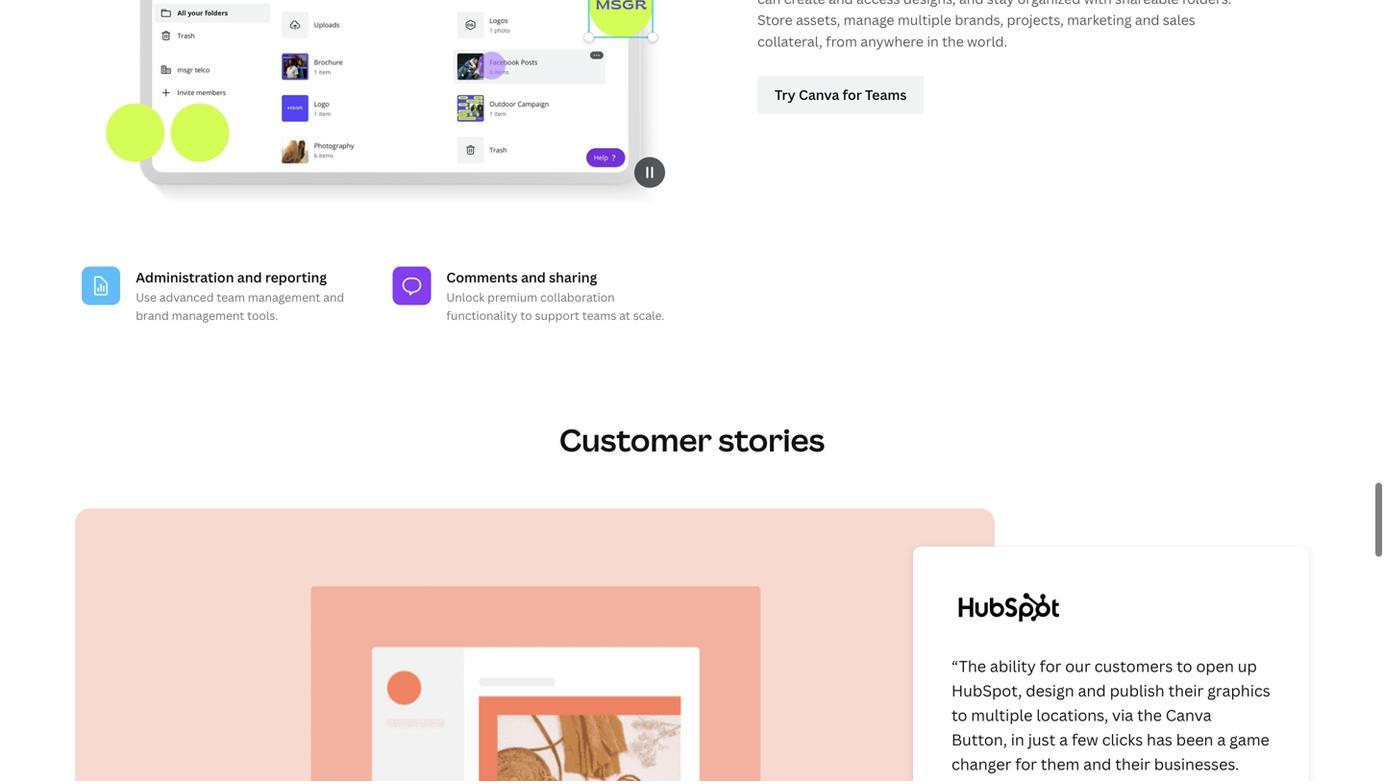 Task type: vqa. For each thing, say whether or not it's contained in the screenshot.
PUBLISH
yes



Task type: locate. For each thing, give the bounding box(es) containing it.
just
[[1028, 730, 1056, 750]]

administration and reporting use advanced team management and brand management tools.
[[136, 268, 344, 324]]

1 horizontal spatial their
[[1168, 681, 1204, 701]]

to
[[520, 308, 532, 324], [1177, 656, 1193, 677], [952, 705, 967, 726]]

been
[[1176, 730, 1214, 750]]

0 horizontal spatial canva
[[1018, 779, 1064, 781]]

"the
[[952, 656, 986, 677]]

their down open
[[1168, 681, 1204, 701]]

to up button,
[[952, 705, 967, 726]]

for up design
[[1040, 656, 1062, 677]]

the up has
[[1137, 705, 1162, 726]]

use
[[136, 289, 157, 305]]

2 horizontal spatial to
[[1177, 656, 1193, 677]]

1 horizontal spatial canva
[[1166, 705, 1212, 726]]

for down in
[[1015, 754, 1037, 775]]

1 vertical spatial management
[[172, 308, 244, 324]]

1 vertical spatial canva
[[1018, 779, 1064, 781]]

and inside comments and sharing unlock premium collaboration functionality to support teams at scale.
[[521, 268, 546, 286]]

"the ability for our customers to open up hubspot, design and publish their graphics to multiple locations, via the canva button, in just a few clicks has been a game changer for them and their businesses. with the canva button and hubspot,
[[952, 656, 1271, 781]]

management down advanced
[[172, 308, 244, 324]]

1 horizontal spatial management
[[248, 289, 320, 305]]

a
[[1059, 730, 1068, 750], [1217, 730, 1226, 750]]

design
[[1026, 681, 1074, 701]]

2 a from the left
[[1217, 730, 1226, 750]]

0 vertical spatial canva
[[1166, 705, 1212, 726]]

with
[[952, 779, 986, 781]]

reporting
[[265, 268, 327, 286]]

0 vertical spatial their
[[1168, 681, 1204, 701]]

canva
[[1166, 705, 1212, 726], [1018, 779, 1064, 781]]

2 vertical spatial to
[[952, 705, 967, 726]]

advanced
[[159, 289, 214, 305]]

them
[[1041, 754, 1080, 775]]

0 vertical spatial to
[[520, 308, 532, 324]]

their down clicks
[[1115, 754, 1151, 775]]

0 vertical spatial the
[[1137, 705, 1162, 726]]

scale.
[[633, 308, 665, 324]]

customer
[[559, 419, 712, 461]]

the down the changer
[[989, 779, 1014, 781]]

a left few
[[1059, 730, 1068, 750]]

to down premium
[[520, 308, 532, 324]]

hubspot logo image
[[952, 585, 1067, 630]]

graphics
[[1207, 681, 1271, 701]]

1 horizontal spatial to
[[952, 705, 967, 726]]

canva down them
[[1018, 779, 1064, 781]]

ability
[[990, 656, 1036, 677]]

administration
[[136, 268, 234, 286]]

their
[[1168, 681, 1204, 701], [1115, 754, 1151, 775]]

to left open
[[1177, 656, 1193, 677]]

button
[[1068, 779, 1119, 781]]

and down the our
[[1078, 681, 1106, 701]]

canva up been
[[1166, 705, 1212, 726]]

customers
[[1094, 656, 1173, 677]]

open
[[1196, 656, 1234, 677]]

unlock
[[446, 289, 485, 305]]

0 horizontal spatial to
[[520, 308, 532, 324]]

businesses.
[[1154, 754, 1239, 775]]

to inside comments and sharing unlock premium collaboration functionality to support teams at scale.
[[520, 308, 532, 324]]

1 vertical spatial their
[[1115, 754, 1151, 775]]

0 horizontal spatial a
[[1059, 730, 1068, 750]]

a right been
[[1217, 730, 1226, 750]]

and up button
[[1083, 754, 1112, 775]]

1 vertical spatial for
[[1015, 754, 1037, 775]]

the
[[1137, 705, 1162, 726], [989, 779, 1014, 781]]

management down the reporting
[[248, 289, 320, 305]]

and down the reporting
[[323, 289, 344, 305]]

1 horizontal spatial a
[[1217, 730, 1226, 750]]

0 horizontal spatial the
[[989, 779, 1014, 781]]

1 vertical spatial to
[[1177, 656, 1193, 677]]

and
[[237, 268, 262, 286], [521, 268, 546, 286], [323, 289, 344, 305], [1078, 681, 1106, 701], [1083, 754, 1112, 775], [1123, 779, 1151, 781]]

clicks
[[1102, 730, 1143, 750]]

multiple
[[971, 705, 1033, 726]]

0 vertical spatial for
[[1040, 656, 1062, 677]]

and down clicks
[[1123, 779, 1151, 781]]

1 vertical spatial the
[[989, 779, 1014, 781]]

for
[[1040, 656, 1062, 677], [1015, 754, 1037, 775]]

1 a from the left
[[1059, 730, 1068, 750]]

and up premium
[[521, 268, 546, 286]]

management
[[248, 289, 320, 305], [172, 308, 244, 324]]

hubspot,
[[952, 681, 1022, 701]]



Task type: describe. For each thing, give the bounding box(es) containing it.
few
[[1072, 730, 1098, 750]]

customer stories
[[559, 419, 825, 461]]

comments
[[446, 268, 518, 286]]

0 horizontal spatial their
[[1115, 754, 1151, 775]]

comments and sharing unlock premium collaboration functionality to support teams at scale.
[[446, 268, 665, 324]]

1 horizontal spatial the
[[1137, 705, 1162, 726]]

1 horizontal spatial for
[[1040, 656, 1062, 677]]

0 horizontal spatial for
[[1015, 754, 1037, 775]]

collaboration
[[540, 289, 615, 305]]

our
[[1065, 656, 1091, 677]]

teams
[[582, 308, 616, 324]]

up
[[1238, 656, 1257, 677]]

functionality
[[446, 308, 518, 324]]

sharing
[[549, 268, 597, 286]]

button,
[[952, 730, 1007, 750]]

team
[[217, 289, 245, 305]]

changer
[[952, 754, 1012, 775]]

has
[[1147, 730, 1173, 750]]

and up team
[[237, 268, 262, 286]]

via
[[1112, 705, 1134, 726]]

locations,
[[1036, 705, 1108, 726]]

support
[[535, 308, 580, 324]]

in
[[1011, 730, 1025, 750]]

stories
[[718, 419, 825, 461]]

tools.
[[247, 308, 278, 324]]

brand
[[136, 308, 169, 324]]

game
[[1230, 730, 1270, 750]]

0 vertical spatial management
[[248, 289, 320, 305]]

0 horizontal spatial management
[[172, 308, 244, 324]]

at
[[619, 308, 630, 324]]

publish
[[1110, 681, 1165, 701]]

premium
[[487, 289, 538, 305]]



